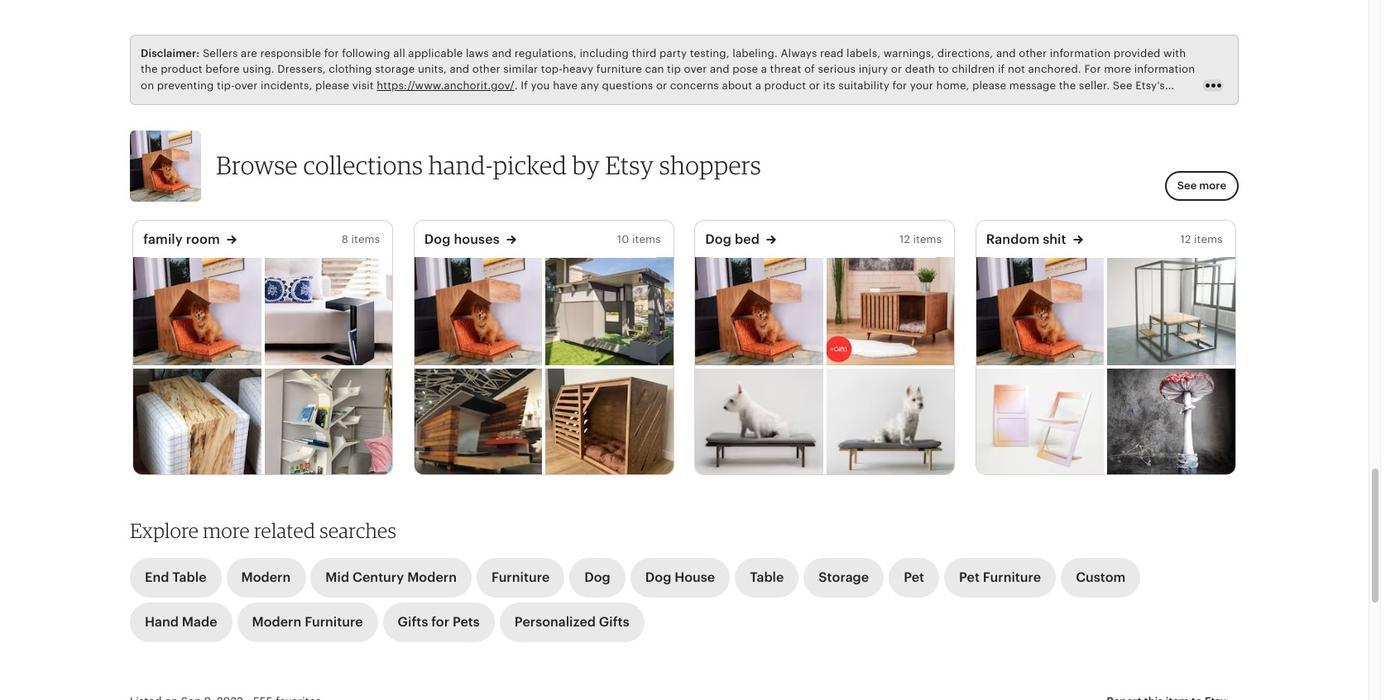 Task type: locate. For each thing, give the bounding box(es) containing it.
the
[[141, 63, 158, 76], [1059, 79, 1076, 92]]

modern dog house side table - house and home image
[[133, 257, 261, 366], [414, 257, 542, 366], [695, 257, 823, 366], [976, 257, 1104, 366]]

table right house
[[750, 571, 784, 585]]

modern dog house side table - house and home image down houses
[[414, 257, 542, 366]]

personalized gifts
[[515, 616, 629, 630]]

the inside sellers are responsible for following all applicable laws and regulations, including third party testing, labeling. always read labels, warnings, directions, and other information provided with the product before using. dressers, clothing storage units, and other similar top-heavy furniture can tip over and pose a threat of serious injury or death to children if not anchored. for more information on preventing tip-over incidents, please visit
[[141, 63, 158, 76]]

items down see more link
[[1194, 234, 1223, 246]]

furniture
[[596, 63, 642, 76]]

or down warnings,
[[891, 63, 902, 76]]

for
[[324, 47, 339, 59], [892, 79, 907, 92], [211, 96, 226, 108], [431, 616, 449, 630]]

walden dog bed // white-oak image
[[826, 369, 954, 478]]

the down anchored.
[[1059, 79, 1076, 92]]

0 vertical spatial see
[[1113, 79, 1132, 92]]

0 vertical spatial other
[[1019, 47, 1047, 59]]

directions,
[[937, 47, 993, 59]]

a down labeling.
[[761, 63, 767, 76]]

dog left house
[[645, 571, 671, 585]]

12
[[899, 234, 910, 246], [1180, 234, 1191, 246]]

dog bed
[[705, 232, 760, 246]]

furniture for pet furniture
[[983, 571, 1041, 585]]

pet furniture link
[[944, 559, 1056, 598]]

modern down explore more related searches
[[241, 571, 291, 585]]

please down clothing
[[315, 79, 349, 92]]

dog left bed
[[705, 232, 731, 246]]

2 horizontal spatial or
[[891, 63, 902, 76]]

1 horizontal spatial information
[[1134, 63, 1195, 76]]

a inside https://www.anchorit.gov/ . if you have any questions or concerns about a product or its suitability for your home, please message the seller. see etsy's for more information.
[[755, 79, 761, 92]]

walden dog bed // walnut image
[[695, 369, 823, 478]]

modern dog cage, dog bed, dog cage, dog kennel large selection of sizes from xs to xl image
[[545, 369, 673, 478]]

items right 8
[[351, 234, 380, 246]]

testing,
[[690, 47, 730, 59]]

heavy
[[563, 63, 593, 76]]

1 horizontal spatial furniture
[[491, 571, 550, 585]]

1 horizontal spatial 12
[[1180, 234, 1191, 246]]

12 up bungalo dog house, puppy crate house, modern dog house, dog bed, wooden dog house, wooden dog kernel, dog furniture, puppy bed image
[[899, 234, 910, 246]]

4 items from the left
[[1194, 234, 1223, 246]]

gifts down dog link on the left of the page
[[599, 616, 629, 630]]

are
[[241, 47, 257, 59]]

1 vertical spatial the
[[1059, 79, 1076, 92]]

or down can in the left top of the page
[[656, 79, 667, 92]]

0 horizontal spatial see
[[1113, 79, 1132, 92]]

items
[[351, 234, 380, 246], [632, 234, 661, 246], [913, 234, 942, 246], [1194, 234, 1223, 246]]

all
[[393, 47, 405, 59]]

modern up the gifts for pets
[[407, 571, 457, 585]]

pet for pet
[[904, 571, 924, 585]]

1 horizontal spatial 12 items
[[1180, 234, 1223, 246]]

1 horizontal spatial or
[[809, 79, 820, 92]]

made
[[182, 616, 217, 630]]

0 vertical spatial over
[[684, 63, 707, 76]]

before
[[205, 63, 240, 76]]

sellers
[[203, 47, 238, 59]]

0 horizontal spatial over
[[235, 79, 258, 92]]

bed
[[735, 232, 760, 246]]

information down the with
[[1134, 63, 1195, 76]]

1 horizontal spatial please
[[972, 79, 1006, 92]]

preventing
[[157, 79, 214, 92]]

1 modern dog house side table - house and home image from the left
[[133, 257, 261, 366]]

1 horizontal spatial over
[[684, 63, 707, 76]]

2 table from the left
[[750, 571, 784, 585]]

furniture
[[491, 571, 550, 585], [983, 571, 1041, 585], [305, 616, 363, 630]]

modern dog house side table - house and home image for room
[[133, 257, 261, 366]]

product down threat
[[764, 79, 806, 92]]

gifts down mid century modern link
[[398, 616, 428, 630]]

2 pet from the left
[[959, 571, 980, 585]]

12 down see more link
[[1180, 234, 1191, 246]]

pet right storage
[[904, 571, 924, 585]]

and down testing,
[[710, 63, 730, 76]]

gifts inside "link"
[[398, 616, 428, 630]]

1 horizontal spatial table
[[750, 571, 784, 585]]

for left pets
[[431, 616, 449, 630]]

other
[[1019, 47, 1047, 59], [472, 63, 500, 76]]

or
[[891, 63, 902, 76], [656, 79, 667, 92], [809, 79, 820, 92]]

see more link
[[1165, 172, 1239, 201]]

the up on
[[141, 63, 158, 76]]

end table link
[[130, 559, 221, 598]]

3 items from the left
[[913, 234, 942, 246]]

concerns
[[670, 79, 719, 92]]

12 items up bungalo dog house, puppy crate house, modern dog house, dog bed, wooden dog house, wooden dog kernel, dog furniture, puppy bed image
[[899, 234, 942, 246]]

1 gifts from the left
[[398, 616, 428, 630]]

10 items
[[617, 234, 661, 246]]

other down laws
[[472, 63, 500, 76]]

applicable
[[408, 47, 463, 59]]

dog up "personalized gifts"
[[584, 571, 611, 585]]

product inside sellers are responsible for following all applicable laws and regulations, including third party testing, labeling. always read labels, warnings, directions, and other information provided with the product before using. dressers, clothing storage units, and other similar top-heavy furniture can tip over and pose a threat of serious injury or death to children if not anchored. for more information on preventing tip-over incidents, please visit
[[161, 63, 203, 76]]

1 horizontal spatial gifts
[[599, 616, 629, 630]]

more
[[1104, 63, 1131, 76], [229, 96, 256, 108], [1199, 180, 1226, 192], [203, 519, 250, 544]]

explore
[[130, 519, 199, 544]]

picked
[[493, 150, 567, 181]]

3 modern dog house side table - house and home image from the left
[[695, 257, 823, 366]]

1 vertical spatial product
[[764, 79, 806, 92]]

2 horizontal spatial furniture
[[983, 571, 1041, 585]]

please down if
[[972, 79, 1006, 92]]

2 items from the left
[[632, 234, 661, 246]]

please inside https://www.anchorit.gov/ . if you have any questions or concerns about a product or its suitability for your home, please message the seller. see etsy's for more information.
[[972, 79, 1006, 92]]

0 horizontal spatial 12 items
[[899, 234, 942, 246]]

for inside "link"
[[431, 616, 449, 630]]

and right laws
[[492, 47, 512, 59]]

browse collections hand-picked by etsy shoppers
[[216, 150, 761, 181]]

dog for dog house
[[645, 571, 671, 585]]

0 vertical spatial information
[[1050, 47, 1111, 59]]

0 horizontal spatial other
[[472, 63, 500, 76]]

0 horizontal spatial the
[[141, 63, 158, 76]]

your
[[910, 79, 933, 92]]

home,
[[936, 79, 969, 92]]

injury
[[859, 63, 888, 76]]

over up concerns
[[684, 63, 707, 76]]

1 12 items from the left
[[899, 234, 942, 246]]

fläpps folding chair - sunrise image
[[976, 369, 1104, 478]]

over down using.
[[235, 79, 258, 92]]

0 horizontal spatial please
[[315, 79, 349, 92]]

personalized gifts link
[[500, 603, 644, 643]]

please inside sellers are responsible for following all applicable laws and regulations, including third party testing, labeling. always read labels, warnings, directions, and other information provided with the product before using. dressers, clothing storage units, and other similar top-heavy furniture can tip over and pose a threat of serious injury or death to children if not anchored. for more information on preventing tip-over incidents, please visit
[[315, 79, 349, 92]]

hand
[[145, 616, 179, 630]]

table right end
[[172, 571, 206, 585]]

tip
[[667, 63, 681, 76]]

modern link
[[226, 559, 306, 598]]

laws
[[466, 47, 489, 59]]

1 horizontal spatial the
[[1059, 79, 1076, 92]]

1 vertical spatial a
[[755, 79, 761, 92]]

0 horizontal spatial table
[[172, 571, 206, 585]]

2 12 from the left
[[1180, 234, 1191, 246]]

dog link
[[570, 559, 625, 598]]

1 horizontal spatial see
[[1177, 180, 1197, 192]]

12 items for dog bed
[[899, 234, 942, 246]]

and
[[492, 47, 512, 59], [996, 47, 1016, 59], [450, 63, 469, 76], [710, 63, 730, 76]]

pet right pet link in the right of the page
[[959, 571, 980, 585]]

product up preventing
[[161, 63, 203, 76]]

8 items
[[342, 234, 380, 246]]

related
[[254, 519, 315, 544]]

for down tip-
[[211, 96, 226, 108]]

modern dog house side table - house and home image for shit
[[976, 257, 1104, 366]]

1 12 from the left
[[899, 234, 910, 246]]

product inside https://www.anchorit.gov/ . if you have any questions or concerns about a product or its suitability for your home, please message the seller. see etsy's for more information.
[[764, 79, 806, 92]]

see inside https://www.anchorit.gov/ . if you have any questions or concerns about a product or its suitability for your home, please message the seller. see etsy's for more information.
[[1113, 79, 1132, 92]]

items up bungalo dog house, puppy crate house, modern dog house, dog bed, wooden dog house, wooden dog kernel, dog furniture, puppy bed image
[[913, 234, 942, 246]]

tree bookshelf, books, tree shelf image
[[265, 369, 392, 478]]

0 horizontal spatial 12
[[899, 234, 910, 246]]

items right 10
[[632, 234, 661, 246]]

random
[[986, 232, 1039, 246]]

or left its
[[809, 79, 820, 92]]

more inside sellers are responsible for following all applicable laws and regulations, including third party testing, labeling. always read labels, warnings, directions, and other information provided with the product before using. dressers, clothing storage units, and other similar top-heavy furniture can tip over and pose a threat of serious injury or death to children if not anchored. for more information on preventing tip-over incidents, please visit
[[1104, 63, 1131, 76]]

over
[[684, 63, 707, 76], [235, 79, 258, 92]]

labeling.
[[733, 47, 778, 59]]

0 horizontal spatial furniture
[[305, 616, 363, 630]]

collections
[[303, 150, 423, 181]]

0 horizontal spatial product
[[161, 63, 203, 76]]

pet
[[904, 571, 924, 585], [959, 571, 980, 585]]

0 horizontal spatial pet
[[904, 571, 924, 585]]

dog house
[[645, 571, 715, 585]]

0 vertical spatial the
[[141, 63, 158, 76]]

0 vertical spatial product
[[161, 63, 203, 76]]

12 items
[[899, 234, 942, 246], [1180, 234, 1223, 246]]

4 modern dog house side table - house and home image from the left
[[976, 257, 1104, 366]]

following
[[342, 47, 390, 59]]

dog left houses
[[424, 232, 451, 246]]

gifts
[[398, 616, 428, 630], [599, 616, 629, 630]]

2 12 items from the left
[[1180, 234, 1223, 246]]

storage
[[375, 63, 415, 76]]

0 horizontal spatial or
[[656, 79, 667, 92]]

a down pose
[[755, 79, 761, 92]]

.
[[514, 79, 518, 92]]

family
[[143, 232, 183, 246]]

1 horizontal spatial product
[[764, 79, 806, 92]]

modern dog house side table - house and home image down random shit
[[976, 257, 1104, 366]]

12 items down see more link
[[1180, 234, 1223, 246]]

gifts for pets link
[[383, 603, 495, 643]]

information up for
[[1050, 47, 1111, 59]]

items for dog houses
[[632, 234, 661, 246]]

1 horizontal spatial pet
[[959, 571, 980, 585]]

1 pet from the left
[[904, 571, 924, 585]]

serious
[[818, 63, 856, 76]]

soft sculpture mushroom decor, textile mushrooms statue, amanita art, cottagecore decor, fiber art, fly agaric, dark academia room decorr image
[[1107, 369, 1235, 478]]

other up not
[[1019, 47, 1047, 59]]

similar
[[503, 63, 538, 76]]

0 vertical spatial a
[[761, 63, 767, 76]]

spalted maple ottoman foot stool table, laptop table, side table, sofa table, coffee table image
[[133, 369, 261, 478]]

modern dog house side table - house and home image for bed
[[695, 257, 823, 366]]

2 modern dog house side table - house and home image from the left
[[414, 257, 542, 366]]

items for family room
[[351, 234, 380, 246]]

modern down modern link
[[252, 616, 301, 630]]

modern
[[241, 571, 291, 585], [407, 571, 457, 585], [252, 616, 301, 630]]

2 please from the left
[[972, 79, 1006, 92]]

items for dog bed
[[913, 234, 942, 246]]

incidents,
[[261, 79, 312, 92]]

modern dog house side table - house and home image down room in the top left of the page
[[133, 257, 261, 366]]

0 horizontal spatial gifts
[[398, 616, 428, 630]]

1 please from the left
[[315, 79, 349, 92]]

end
[[145, 571, 169, 585]]

for up clothing
[[324, 47, 339, 59]]

12 items for random shit
[[1180, 234, 1223, 246]]

suitability
[[838, 79, 889, 92]]

units,
[[418, 63, 447, 76]]

1 items from the left
[[351, 234, 380, 246]]

hand made link
[[130, 603, 232, 643]]

personalized
[[515, 616, 596, 630]]

1 vertical spatial over
[[235, 79, 258, 92]]

modern dog house side table - house and home image down bed
[[695, 257, 823, 366]]



Task type: vqa. For each thing, say whether or not it's contained in the screenshot.
Reviews link
no



Task type: describe. For each thing, give the bounding box(es) containing it.
explore more related searches
[[130, 519, 396, 544]]

including
[[580, 47, 629, 59]]

houses
[[454, 232, 500, 246]]

https://www.anchorit.gov/
[[377, 79, 514, 92]]

dog for dog bed
[[705, 232, 731, 246]]

you
[[531, 79, 550, 92]]

table link
[[735, 559, 799, 598]]

modern for modern furniture
[[252, 616, 301, 630]]

mid century modern link
[[311, 559, 472, 598]]

dog houses
[[424, 232, 500, 246]]

modern furniture link
[[237, 603, 378, 643]]

furniture for modern furniture
[[305, 616, 363, 630]]

tip-
[[217, 79, 235, 92]]

furniture link
[[477, 559, 565, 598]]

12 for random shit
[[1180, 234, 1191, 246]]

responsible
[[260, 47, 321, 59]]

dog house link
[[630, 559, 730, 598]]

disclaimer:
[[141, 47, 200, 59]]

if
[[521, 79, 528, 92]]

room
[[186, 232, 220, 246]]

a inside sellers are responsible for following all applicable laws and regulations, including third party testing, labeling. always read labels, warnings, directions, and other information provided with the product before using. dressers, clothing storage units, and other similar top-heavy furniture can tip over and pose a threat of serious injury or death to children if not anchored. for more information on preventing tip-over incidents, please visit
[[761, 63, 767, 76]]

pets
[[453, 616, 480, 630]]

for inside sellers are responsible for following all applicable laws and regulations, including third party testing, labeling. always read labels, warnings, directions, and other information provided with the product before using. dressers, clothing storage units, and other similar top-heavy furniture can tip over and pose a threat of serious injury or death to children if not anchored. for more information on preventing tip-over incidents, please visit
[[324, 47, 339, 59]]

etsy
[[605, 150, 654, 181]]

bungalo dog house, puppy crate house, modern dog house, dog bed, wooden dog house, wooden dog kernel, dog furniture, puppy bed image
[[826, 257, 954, 366]]

1 vertical spatial other
[[472, 63, 500, 76]]

dog for dog
[[584, 571, 611, 585]]

pose
[[733, 63, 758, 76]]

searches
[[320, 519, 396, 544]]

its
[[823, 79, 835, 92]]

family room
[[143, 232, 220, 246]]

12 for dog bed
[[899, 234, 910, 246]]

questions
[[602, 79, 653, 92]]

any
[[581, 79, 599, 92]]

shit
[[1043, 232, 1066, 246]]

clothing
[[329, 63, 372, 76]]

black 4-seater swingtable with cedar wood image
[[1107, 257, 1235, 366]]

more inside https://www.anchorit.gov/ . if you have any questions or concerns about a product or its suitability for your home, please message the seller. see etsy's for more information.
[[229, 96, 256, 108]]

regulations,
[[515, 47, 577, 59]]

to
[[938, 63, 949, 76]]

information.
[[259, 96, 323, 108]]

children
[[952, 63, 995, 76]]

provided
[[1114, 47, 1161, 59]]

modern dog house side table - house and home image for houses
[[414, 257, 542, 366]]

mid
[[325, 571, 349, 585]]

message
[[1009, 79, 1056, 92]]

1 table from the left
[[172, 571, 206, 585]]

items for random shit
[[1194, 234, 1223, 246]]

hand made
[[145, 616, 217, 630]]

1 vertical spatial see
[[1177, 180, 1197, 192]]

century
[[353, 571, 404, 585]]

seller.
[[1079, 79, 1110, 92]]

gifts for pets
[[398, 616, 480, 630]]

mid century modern
[[325, 571, 457, 585]]

0 horizontal spatial information
[[1050, 47, 1111, 59]]

modern furniture
[[252, 616, 363, 630]]

for left your
[[892, 79, 907, 92]]

can
[[645, 63, 664, 76]]

house
[[675, 571, 715, 585]]

custom link
[[1061, 559, 1141, 598]]

pet for pet furniture
[[959, 571, 980, 585]]

using.
[[243, 63, 275, 76]]

8
[[342, 234, 348, 246]]

modern dog house. dog re-treat image
[[414, 369, 542, 478]]

1 horizontal spatial other
[[1019, 47, 1047, 59]]

threat
[[770, 63, 801, 76]]

if
[[998, 63, 1005, 76]]

for
[[1084, 63, 1101, 76]]

have
[[553, 79, 578, 92]]

the inside https://www.anchorit.gov/ . if you have any questions or concerns about a product or its suitability for your home, please message the seller. see etsy's for more information.
[[1059, 79, 1076, 92]]

steel coffee table lin | end table, night stand, magazine storage, shelf for remotes image
[[265, 257, 392, 366]]

with
[[1163, 47, 1186, 59]]

death
[[905, 63, 935, 76]]

end table
[[145, 571, 206, 585]]

1 vertical spatial information
[[1134, 63, 1195, 76]]

pet furniture
[[959, 571, 1041, 585]]

storage link
[[804, 559, 884, 598]]

or inside sellers are responsible for following all applicable laws and regulations, including third party testing, labeling. always read labels, warnings, directions, and other information provided with the product before using. dressers, clothing storage units, and other similar top-heavy furniture can tip over and pose a threat of serious injury or death to children if not anchored. for more information on preventing tip-over incidents, please visit
[[891, 63, 902, 76]]

labels,
[[846, 47, 881, 59]]

warnings,
[[883, 47, 934, 59]]

read
[[820, 47, 844, 59]]

by
[[572, 150, 600, 181]]

https://www.anchorit.gov/ . if you have any questions or concerns about a product or its suitability for your home, please message the seller. see etsy's for more information.
[[208, 79, 1165, 108]]

custom
[[1076, 571, 1126, 585]]

modern dog house. beam house-eichler inspired image
[[545, 257, 673, 366]]

sellers are responsible for following all applicable laws and regulations, including third party testing, labeling. always read labels, warnings, directions, and other information provided with the product before using. dressers, clothing storage units, and other similar top-heavy furniture can tip over and pose a threat of serious injury or death to children if not anchored. for more information on preventing tip-over incidents, please visit
[[141, 47, 1195, 92]]

random shit
[[986, 232, 1066, 246]]

browse
[[216, 150, 298, 181]]

2 gifts from the left
[[599, 616, 629, 630]]

party
[[660, 47, 687, 59]]

see more
[[1177, 180, 1226, 192]]

always
[[781, 47, 817, 59]]

and up https://www.anchorit.gov/ link
[[450, 63, 469, 76]]

dog for dog houses
[[424, 232, 451, 246]]

about
[[722, 79, 752, 92]]

of
[[804, 63, 815, 76]]

modern for modern
[[241, 571, 291, 585]]

third
[[632, 47, 657, 59]]

and up if
[[996, 47, 1016, 59]]

top-
[[541, 63, 563, 76]]

not
[[1008, 63, 1025, 76]]

storage
[[819, 571, 869, 585]]

on
[[141, 79, 154, 92]]



